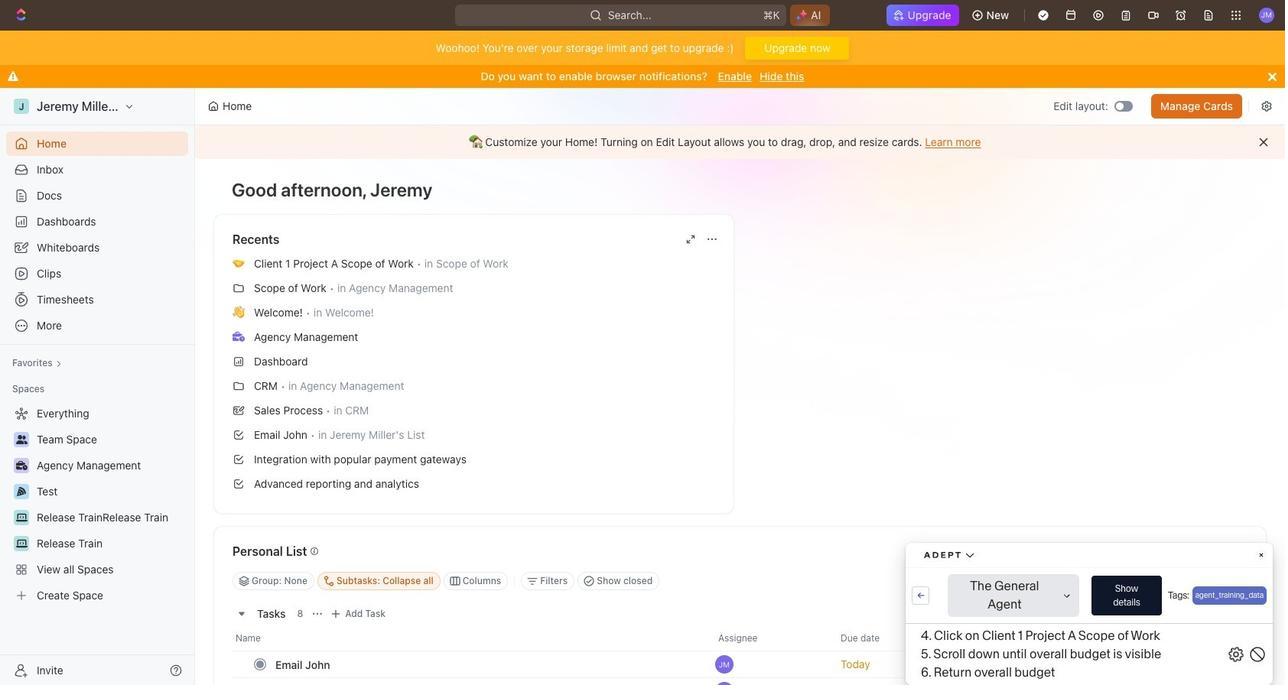 Task type: vqa. For each thing, say whether or not it's contained in the screenshot.
user group icon
yes



Task type: describe. For each thing, give the bounding box(es) containing it.
user group image
[[16, 435, 27, 444]]

1 horizontal spatial business time image
[[233, 332, 245, 342]]

Search tasks... text field
[[1034, 570, 1187, 593]]

sidebar navigation
[[0, 88, 198, 685]]



Task type: locate. For each thing, give the bounding box(es) containing it.
0 vertical spatial business time image
[[233, 332, 245, 342]]

business time image
[[233, 332, 245, 342], [16, 461, 27, 470]]

tree
[[6, 402, 188, 608]]

alert
[[195, 125, 1285, 159]]

laptop code image
[[16, 539, 27, 548]]

pizza slice image
[[17, 487, 26, 496]]

jeremy miller's workspace, , element
[[14, 99, 29, 114]]

1 vertical spatial business time image
[[16, 461, 27, 470]]

business time image inside tree
[[16, 461, 27, 470]]

laptop code image
[[16, 513, 27, 522]]

0 horizontal spatial business time image
[[16, 461, 27, 470]]

tree inside sidebar navigation
[[6, 402, 188, 608]]



